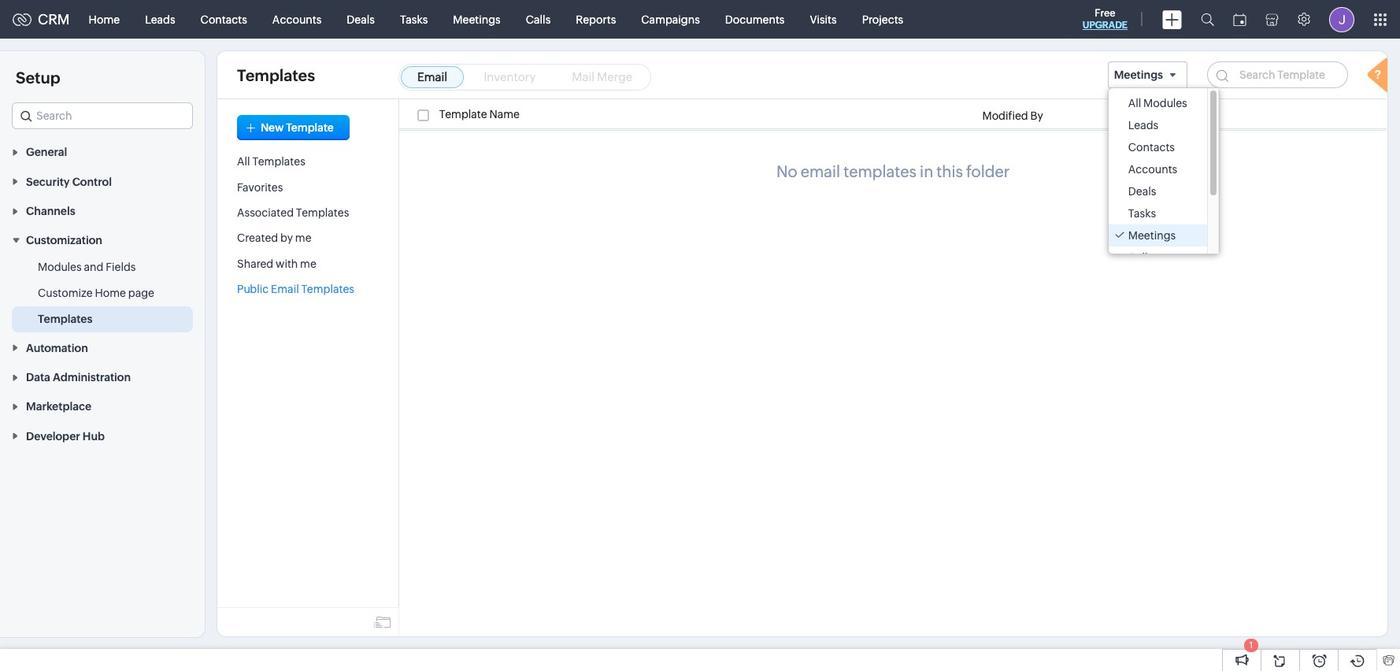 Task type: locate. For each thing, give the bounding box(es) containing it.
0 horizontal spatial email
[[271, 283, 299, 295]]

templates
[[237, 66, 315, 84], [252, 155, 305, 168], [296, 206, 349, 219], [301, 283, 354, 295], [38, 313, 92, 326]]

0 horizontal spatial modules
[[38, 261, 82, 274]]

templates down customize on the top of the page
[[38, 313, 92, 326]]

modules and fields link
[[38, 259, 136, 275]]

used
[[1163, 110, 1189, 122]]

template
[[439, 108, 487, 121], [286, 121, 334, 134]]

all up "favorites" link
[[237, 155, 250, 168]]

home
[[89, 13, 120, 26], [95, 287, 126, 300]]

0 vertical spatial contacts
[[201, 13, 247, 26]]

profile element
[[1320, 0, 1364, 38]]

1 vertical spatial email
[[271, 283, 299, 295]]

deals down last
[[1128, 185, 1157, 198]]

contacts
[[201, 13, 247, 26], [1128, 141, 1175, 154]]

leads right home 'link'
[[145, 13, 175, 26]]

contacts link
[[188, 0, 260, 38]]

0 vertical spatial calls
[[526, 13, 551, 26]]

customize home page link
[[38, 285, 154, 301]]

0 vertical spatial template
[[439, 108, 487, 121]]

shared
[[237, 257, 273, 270]]

leads down the all modules
[[1128, 119, 1159, 132]]

logo image
[[13, 13, 32, 26]]

templates
[[844, 163, 917, 181]]

1 horizontal spatial contacts
[[1128, 141, 1175, 154]]

1 horizontal spatial deals
[[1128, 185, 1157, 198]]

meetings for meetings link
[[453, 13, 501, 26]]

home right 'crm'
[[89, 13, 120, 26]]

general
[[26, 146, 67, 159]]

1 vertical spatial meetings
[[1114, 69, 1163, 81]]

email up template name
[[417, 70, 447, 83]]

search element
[[1192, 0, 1224, 39]]

all inside tree
[[1128, 97, 1142, 110]]

all for all modules
[[1128, 97, 1142, 110]]

0 horizontal spatial deals
[[347, 13, 375, 26]]

calls
[[526, 13, 551, 26], [1128, 251, 1153, 264]]

1 horizontal spatial tasks
[[1128, 207, 1156, 220]]

contacts right leads link
[[201, 13, 247, 26]]

all down meetings field
[[1128, 97, 1142, 110]]

0 vertical spatial home
[[89, 13, 120, 26]]

tasks inside tree
[[1128, 207, 1156, 220]]

0 vertical spatial leads
[[145, 13, 175, 26]]

1 vertical spatial leads
[[1128, 119, 1159, 132]]

deals
[[347, 13, 375, 26], [1128, 185, 1157, 198]]

leads
[[145, 13, 175, 26], [1128, 119, 1159, 132]]

meetings for meetings field
[[1114, 69, 1163, 81]]

home down fields
[[95, 287, 126, 300]]

tree
[[1109, 88, 1219, 269]]

projects link
[[850, 0, 916, 38]]

modules
[[1144, 97, 1188, 110], [38, 261, 82, 274]]

shared with me link
[[237, 257, 317, 270]]

Search text field
[[13, 103, 192, 128]]

crm link
[[13, 11, 70, 28]]

me right by on the left of the page
[[295, 232, 312, 244]]

projects
[[862, 13, 904, 26]]

deals left tasks link
[[347, 13, 375, 26]]

accounts left deals link at the top left of page
[[272, 13, 322, 26]]

1 horizontal spatial calls
[[1128, 251, 1153, 264]]

associated templates link
[[237, 206, 349, 219]]

associated
[[237, 206, 294, 219]]

modified by
[[983, 110, 1044, 122]]

customize
[[38, 287, 93, 300]]

0 vertical spatial deals
[[347, 13, 375, 26]]

0 vertical spatial all
[[1128, 97, 1142, 110]]

meetings
[[453, 13, 501, 26], [1114, 69, 1163, 81], [1128, 229, 1176, 242]]

template left name
[[439, 108, 487, 121]]

tasks link
[[387, 0, 441, 38]]

0 horizontal spatial calls
[[526, 13, 551, 26]]

associated templates
[[237, 206, 349, 219]]

0 vertical spatial me
[[295, 232, 312, 244]]

1 vertical spatial all
[[237, 155, 250, 168]]

with
[[276, 257, 298, 270]]

modules up customize on the top of the page
[[38, 261, 82, 274]]

meetings inside meetings field
[[1114, 69, 1163, 81]]

0 horizontal spatial tasks
[[400, 13, 428, 26]]

security control button
[[0, 166, 205, 196]]

0 vertical spatial meetings
[[453, 13, 501, 26]]

security control
[[26, 175, 112, 188]]

0 horizontal spatial contacts
[[201, 13, 247, 26]]

0 vertical spatial modules
[[1144, 97, 1188, 110]]

template right new
[[286, 121, 334, 134]]

create menu element
[[1153, 0, 1192, 38]]

email
[[417, 70, 447, 83], [271, 283, 299, 295]]

calendar image
[[1233, 13, 1247, 26]]

email
[[801, 163, 841, 181]]

new template button
[[237, 115, 350, 140]]

favorites
[[237, 181, 283, 194]]

1 horizontal spatial leads
[[1128, 119, 1159, 132]]

email link
[[401, 66, 464, 88]]

upgrade
[[1083, 20, 1128, 31]]

visits
[[810, 13, 837, 26]]

meetings inside meetings link
[[453, 13, 501, 26]]

1 vertical spatial me
[[300, 257, 317, 270]]

customization button
[[0, 225, 205, 255]]

1 vertical spatial tasks
[[1128, 207, 1156, 220]]

1 horizontal spatial accounts
[[1128, 163, 1178, 176]]

create menu image
[[1163, 10, 1182, 29]]

1 vertical spatial accounts
[[1128, 163, 1178, 176]]

accounts down last
[[1128, 163, 1178, 176]]

data
[[26, 371, 50, 384]]

accounts
[[272, 13, 322, 26], [1128, 163, 1178, 176]]

templates up created by me link at the left
[[296, 206, 349, 219]]

0 vertical spatial accounts
[[272, 13, 322, 26]]

modules inside "modules and fields" link
[[38, 261, 82, 274]]

new template
[[261, 121, 334, 134]]

campaigns link
[[629, 0, 713, 38]]

1 horizontal spatial all
[[1128, 97, 1142, 110]]

2 vertical spatial meetings
[[1128, 229, 1176, 242]]

free
[[1095, 7, 1116, 19]]

administration
[[53, 371, 131, 384]]

1 vertical spatial deals
[[1128, 185, 1157, 198]]

data administration button
[[0, 362, 205, 392]]

0 vertical spatial email
[[417, 70, 447, 83]]

control
[[72, 175, 112, 188]]

0 horizontal spatial all
[[237, 155, 250, 168]]

email down the with
[[271, 283, 299, 295]]

documents
[[725, 13, 785, 26]]

1 vertical spatial home
[[95, 287, 126, 300]]

search image
[[1201, 13, 1215, 26]]

templates link
[[38, 311, 92, 327]]

contacts down last
[[1128, 141, 1175, 154]]

1 vertical spatial template
[[286, 121, 334, 134]]

last
[[1140, 110, 1161, 122]]

modules down meetings field
[[1144, 97, 1188, 110]]

1 vertical spatial modules
[[38, 261, 82, 274]]

created by me link
[[237, 232, 312, 244]]

me right the with
[[300, 257, 317, 270]]

tasks
[[400, 13, 428, 26], [1128, 207, 1156, 220]]

all templates
[[237, 155, 305, 168]]

0 horizontal spatial template
[[286, 121, 334, 134]]

and
[[84, 261, 103, 274]]

me
[[295, 232, 312, 244], [300, 257, 317, 270]]

deals link
[[334, 0, 387, 38]]

None field
[[12, 102, 193, 129]]

page
[[128, 287, 154, 300]]

all
[[1128, 97, 1142, 110], [237, 155, 250, 168]]

1 vertical spatial contacts
[[1128, 141, 1175, 154]]

1 vertical spatial calls
[[1128, 251, 1153, 264]]



Task type: describe. For each thing, give the bounding box(es) containing it.
new
[[261, 121, 284, 134]]

calls link
[[513, 0, 563, 38]]

channels
[[26, 205, 75, 217]]

by
[[280, 232, 293, 244]]

folder
[[966, 163, 1010, 181]]

last used
[[1140, 110, 1189, 122]]

favorites link
[[237, 181, 283, 194]]

tree containing all modules
[[1109, 88, 1219, 269]]

templates inside customization "region"
[[38, 313, 92, 326]]

public
[[237, 283, 269, 295]]

template inside new template button
[[286, 121, 334, 134]]

reports link
[[563, 0, 629, 38]]

1 horizontal spatial email
[[417, 70, 447, 83]]

template name
[[439, 108, 520, 121]]

all modules
[[1128, 97, 1188, 110]]

public email templates link
[[237, 283, 354, 295]]

meetings inside tree
[[1128, 229, 1176, 242]]

1 horizontal spatial modules
[[1144, 97, 1188, 110]]

channels button
[[0, 196, 205, 225]]

by
[[1031, 110, 1044, 122]]

hub
[[83, 430, 105, 442]]

1
[[1250, 640, 1253, 650]]

me for created by me
[[295, 232, 312, 244]]

campaigns
[[641, 13, 700, 26]]

name
[[489, 108, 520, 121]]

data administration
[[26, 371, 131, 384]]

templates down shared with me link at the left top of the page
[[301, 283, 354, 295]]

modified
[[983, 110, 1028, 122]]

Search Template text field
[[1207, 61, 1348, 88]]

fields
[[106, 261, 136, 274]]

developer
[[26, 430, 80, 442]]

templates up new
[[237, 66, 315, 84]]

home link
[[76, 0, 132, 38]]

created
[[237, 232, 278, 244]]

leads link
[[132, 0, 188, 38]]

in
[[920, 163, 934, 181]]

setup
[[16, 69, 60, 87]]

developer hub
[[26, 430, 105, 442]]

marketplace button
[[0, 392, 205, 421]]

all templates link
[[237, 155, 305, 168]]

automation
[[26, 342, 88, 354]]

visits link
[[797, 0, 850, 38]]

developer hub button
[[0, 421, 205, 450]]

Meetings field
[[1108, 61, 1188, 88]]

automation button
[[0, 333, 205, 362]]

free upgrade
[[1083, 7, 1128, 31]]

crm
[[38, 11, 70, 28]]

no
[[777, 163, 798, 181]]

meetings link
[[441, 0, 513, 38]]

templates up "favorites" link
[[252, 155, 305, 168]]

general button
[[0, 137, 205, 166]]

customize home page
[[38, 287, 154, 300]]

0 horizontal spatial accounts
[[272, 13, 322, 26]]

no email templates in this folder
[[777, 163, 1010, 181]]

this
[[937, 163, 963, 181]]

reports
[[576, 13, 616, 26]]

security
[[26, 175, 70, 188]]

shared with me
[[237, 257, 317, 270]]

profile image
[[1330, 7, 1355, 32]]

home inside home 'link'
[[89, 13, 120, 26]]

accounts link
[[260, 0, 334, 38]]

documents link
[[713, 0, 797, 38]]

all for all templates
[[237, 155, 250, 168]]

public email templates
[[237, 283, 354, 295]]

0 vertical spatial tasks
[[400, 13, 428, 26]]

created by me
[[237, 232, 312, 244]]

me for shared with me
[[300, 257, 317, 270]]

marketplace
[[26, 400, 91, 413]]

home inside customize home page link
[[95, 287, 126, 300]]

1 horizontal spatial template
[[439, 108, 487, 121]]

modules and fields
[[38, 261, 136, 274]]

0 horizontal spatial leads
[[145, 13, 175, 26]]

customization
[[26, 234, 102, 247]]

customization region
[[0, 255, 205, 333]]



Task type: vqa. For each thing, say whether or not it's contained in the screenshot.
UPGRADE
yes



